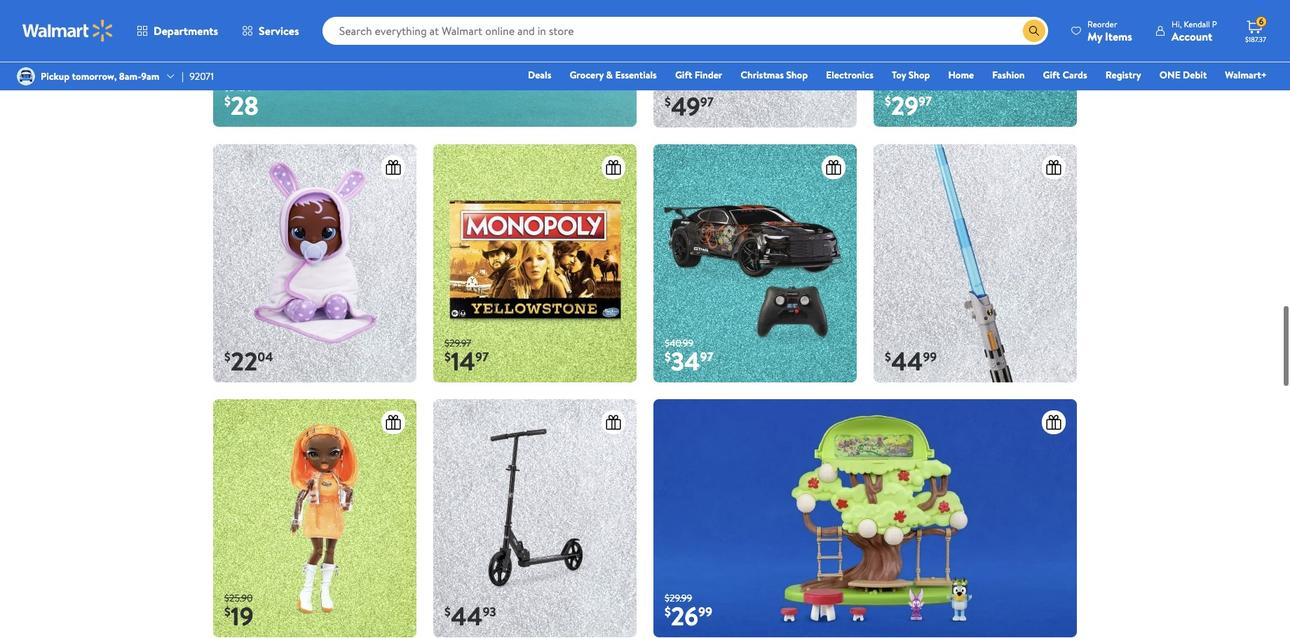Task type: describe. For each thing, give the bounding box(es) containing it.
home
[[948, 68, 974, 82]]

gift finder
[[675, 68, 723, 82]]

christmas shop link
[[734, 67, 814, 83]]

one debit link
[[1153, 67, 1213, 83]]

$ inside $25.90 $ 19
[[224, 603, 231, 620]]

pickup
[[41, 69, 70, 83]]

walmart+ link
[[1219, 67, 1274, 83]]

$29.99 $ 26 99
[[665, 590, 712, 633]]

$ 44 99
[[885, 343, 937, 378]]

$ inside $34.99 $ 28
[[224, 91, 231, 109]]

93
[[483, 603, 496, 620]]

99 inside $ 44 99
[[923, 347, 937, 365]]

one
[[1160, 68, 1181, 82]]

star wars lightsaber forge luke skywalker electronic extendable blue lightsaber customizable roleplay toy image
[[874, 143, 1077, 382]]

49
[[671, 88, 700, 123]]

kendall
[[1184, 18, 1210, 30]]

97 inside $ 29 97
[[919, 91, 932, 109]]

departments button
[[125, 14, 230, 48]]

grocery
[[570, 68, 604, 82]]

home link
[[942, 67, 981, 83]]

gift finder link
[[669, 67, 729, 83]]

97 inside $40.99 $ 34 97
[[700, 347, 714, 365]]

6
[[1259, 16, 1264, 27]]

wwe vehicle wrekkin stone cold crusher monster truck with stone cold steve austin action figure image
[[654, 0, 857, 126]]

my
[[1088, 28, 1103, 44]]

one debit
[[1160, 68, 1207, 82]]

$29.99
[[665, 590, 692, 604]]

$ 49 97
[[665, 88, 714, 123]]

grocery & essentials
[[570, 68, 657, 82]]

christmas shop
[[741, 68, 808, 82]]

pickup tomorrow, 8am-9am
[[41, 69, 159, 83]]

walmart image
[[22, 20, 114, 42]]

registry
[[1106, 68, 1142, 82]]

8am-
[[119, 69, 141, 83]]

departments
[[154, 23, 218, 39]]

search icon image
[[1029, 25, 1040, 36]]

44 for 34
[[891, 343, 923, 378]]

hi,
[[1172, 18, 1182, 30]]

deals
[[528, 68, 552, 82]]

29
[[891, 87, 919, 122]]

reorder
[[1088, 18, 1118, 30]]

19
[[231, 598, 254, 633]]

04
[[258, 347, 273, 365]]

$187.37
[[1245, 34, 1266, 44]]

hi, kendall p account
[[1172, 18, 1217, 44]]

items
[[1105, 28, 1133, 44]]

| 92071
[[182, 69, 214, 83]]

Search search field
[[322, 17, 1048, 45]]

gift cards
[[1043, 68, 1088, 82]]

$34.99
[[224, 79, 253, 93]]

rainbow high michelle- orange fashion doll. fashionable outfit & 10+ colorful play accessories. great gift for kids 4-12 years old and collectors. image
[[213, 399, 417, 637]]

$40.99 $ 34 97
[[665, 335, 714, 378]]

26
[[671, 598, 698, 633]]

deals link
[[522, 67, 558, 83]]

shop for toy shop
[[909, 68, 930, 82]]

fashion link
[[986, 67, 1031, 83]]

44 for 19
[[451, 598, 483, 633]]

gift cards link
[[1037, 67, 1094, 83]]

$29.97 $ 14 97
[[445, 335, 489, 378]]

28
[[231, 87, 259, 122]]

fashion
[[992, 68, 1025, 82]]

$25.90 $ 19
[[224, 590, 254, 633]]

gift for gift finder
[[675, 68, 692, 82]]

christmas
[[741, 68, 784, 82]]

essentials
[[615, 68, 657, 82]]

gift for gift cards
[[1043, 68, 1060, 82]]



Task type: vqa. For each thing, say whether or not it's contained in the screenshot.
SHIPPING within $29.99 group
no



Task type: locate. For each thing, give the bounding box(es) containing it.
14
[[451, 343, 475, 378]]

account
[[1172, 28, 1213, 44]]

0 vertical spatial 44
[[891, 343, 923, 378]]

97 inside $ 49 97
[[700, 92, 714, 110]]

shop
[[786, 68, 808, 82], [909, 68, 930, 82]]

$ 22 04
[[224, 343, 273, 378]]

gift left cards
[[1043, 68, 1060, 82]]

97 down toy shop
[[919, 91, 932, 109]]

97 inside $29.97 $ 14 97
[[475, 347, 489, 365]]

$ inside $ 49 97
[[665, 92, 671, 110]]

 image
[[17, 67, 35, 86]]

shop right toy
[[909, 68, 930, 82]]

0 horizontal spatial 99
[[698, 603, 712, 620]]

$40.99
[[665, 335, 694, 349]]

$ inside $40.99 $ 34 97
[[665, 347, 671, 365]]

1 shop from the left
[[786, 68, 808, 82]]

shop for christmas shop
[[786, 68, 808, 82]]

0 horizontal spatial gift
[[675, 68, 692, 82]]

$29.97
[[445, 335, 471, 349]]

$
[[224, 91, 231, 109], [885, 91, 891, 109], [665, 92, 671, 110], [224, 347, 231, 365], [445, 347, 451, 365], [665, 347, 671, 365], [885, 347, 891, 365], [224, 603, 231, 620], [445, 603, 451, 620], [665, 603, 671, 620]]

$ inside $ 44 99
[[885, 347, 891, 365]]

|
[[182, 69, 184, 83]]

97 right $40.99
[[700, 347, 714, 365]]

1 horizontal spatial gift
[[1043, 68, 1060, 82]]

&
[[606, 68, 613, 82]]

$ inside the $29.99 $ 26 99
[[665, 603, 671, 620]]

Walmart Site-Wide search field
[[322, 17, 1048, 45]]

1 horizontal spatial 44
[[891, 343, 923, 378]]

1 vertical spatial 44
[[451, 598, 483, 633]]

services button
[[230, 14, 311, 48]]

debit
[[1183, 68, 1207, 82]]

tomorrow,
[[72, 69, 117, 83]]

2 shop from the left
[[909, 68, 930, 82]]

bluey tree playset flower crown bluey, fairy figures, and accessories preschool ages 3+ image
[[654, 399, 1077, 637]]

electronics
[[826, 68, 874, 82]]

34
[[671, 343, 700, 378]]

22
[[231, 343, 258, 378]]

9am
[[141, 69, 159, 83]]

97
[[919, 91, 932, 109], [700, 92, 714, 110], [475, 347, 489, 365], [700, 347, 714, 365]]

reorder my items
[[1088, 18, 1133, 44]]

6 $187.37
[[1245, 16, 1266, 44]]

92071
[[189, 69, 214, 83]]

toy
[[892, 68, 906, 82]]

99 inside the $29.99 $ 26 99
[[698, 603, 712, 620]]

1 gift from the left
[[675, 68, 692, 82]]

$ 44 93
[[445, 598, 496, 633]]

44
[[891, 343, 923, 378], [451, 598, 483, 633]]

$ inside $ 44 93
[[445, 603, 451, 620]]

toy shop
[[892, 68, 930, 82]]

halo rise above supreme big wheel (8") scooters - designed for adults and kids (unisex) - commuting made easy! image
[[433, 399, 637, 637]]

electronics link
[[820, 67, 880, 83]]

2 gift from the left
[[1043, 68, 1060, 82]]

97 right $29.97
[[475, 347, 489, 365]]

grocery & essentials link
[[563, 67, 663, 83]]

gift left finder
[[675, 68, 692, 82]]

1 vertical spatial 99
[[698, 603, 712, 620]]

p
[[1212, 18, 1217, 30]]

gift
[[675, 68, 692, 82], [1043, 68, 1060, 82]]

finder
[[695, 68, 723, 82]]

lego star wars: the clone wars yoda's jedi starfighter 75360 star wars collectible for kids featuring master yoda figure with lightsaber toy, birthday gift for 8 year olds or any fan of the clone wars image
[[213, 0, 637, 126]]

shop inside 'link'
[[786, 68, 808, 82]]

walmart+
[[1225, 68, 1267, 82]]

0 horizontal spatial shop
[[786, 68, 808, 82]]

cry babies newborn molly interactive baby doll with 20+ baby sounds and interactive bracelet - kids ages 18 months and up image
[[213, 143, 417, 382]]

services
[[259, 23, 299, 39]]

toy shop link
[[886, 67, 937, 83]]

0 vertical spatial 99
[[923, 347, 937, 365]]

99
[[923, 347, 937, 365], [698, 603, 712, 620]]

monopoly: yellowstone edition board game, monopoly game inspired by the show, yellowstone, ages 16+ image
[[433, 143, 637, 382]]

97 down finder
[[700, 92, 714, 110]]

$25.90
[[224, 590, 253, 604]]

$ inside $ 22 04
[[224, 347, 231, 365]]

$ inside $29.97 $ 14 97
[[445, 347, 451, 365]]

new bright (1:12) glow fx camaro gt4.r battery radio control black car, 61226u image
[[654, 143, 857, 382]]

$ inside $ 29 97
[[885, 91, 891, 109]]

$34.99 $ 28
[[224, 79, 259, 122]]

1 horizontal spatial shop
[[909, 68, 930, 82]]

$ 29 97
[[885, 87, 932, 122]]

cards
[[1063, 68, 1088, 82]]

1 horizontal spatial 99
[[923, 347, 937, 365]]

0 horizontal spatial 44
[[451, 598, 483, 633]]

thames & kosmos gumball machine maker super stunts and tricks science stem toy, children 6-12+ image
[[874, 0, 1077, 126]]

shop right "christmas"
[[786, 68, 808, 82]]

registry link
[[1099, 67, 1148, 83]]



